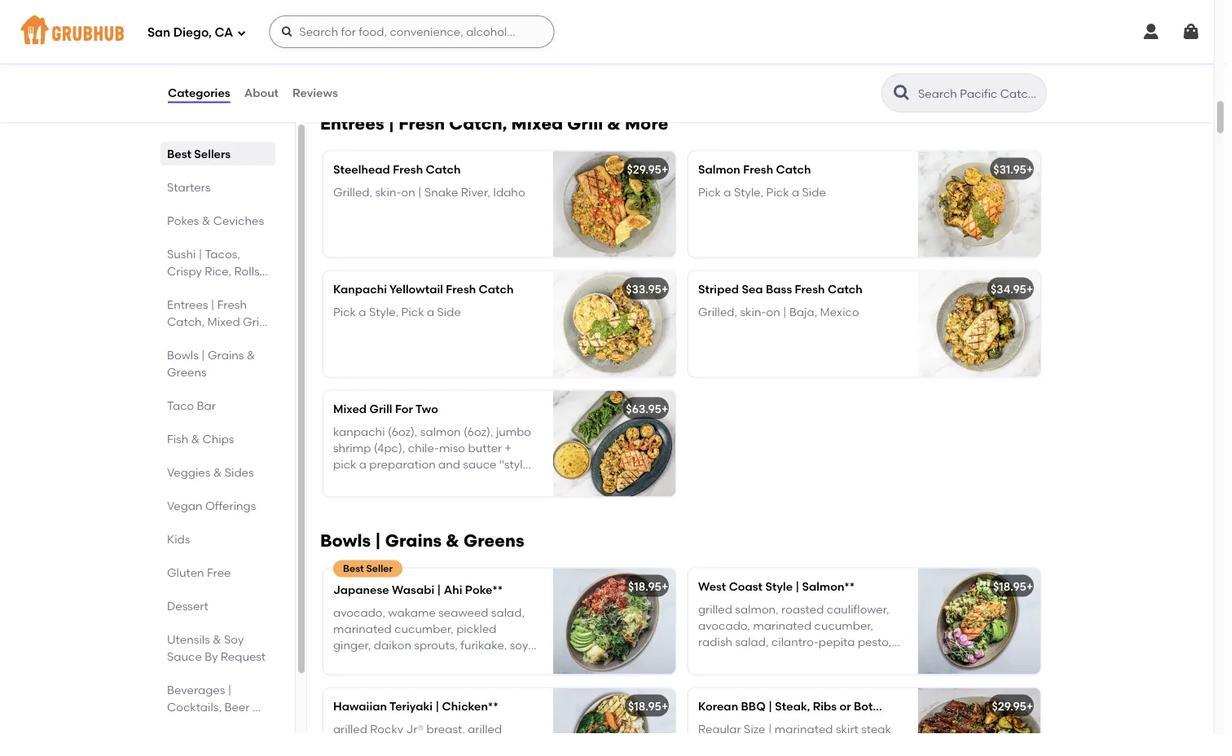 Task type: describe. For each thing, give the bounding box(es) containing it.
& down crispy
[[167, 281, 176, 295]]

ribs
[[813, 699, 837, 713]]

teriyaki
[[390, 699, 433, 713]]

entrees | fresh catch, mixed grill & more
[[320, 113, 669, 134]]

$33.95 +
[[626, 282, 669, 296]]

$34.95
[[991, 282, 1027, 296]]

| inside beverages | cocktails, beer & wine
[[228, 683, 232, 697]]

taco bar tab
[[167, 397, 269, 414]]

sauce
[[167, 650, 202, 663]]

for
[[395, 402, 413, 416]]

more inside sushi | tacos, crispy rice, rolls & bowls entrees | fresh catch, mixed grill & more bowls | grains & greens
[[178, 332, 206, 346]]

+ for salmon fresh catch
[[1027, 162, 1034, 176]]

$31.95
[[994, 162, 1027, 176]]

mexico
[[820, 305, 860, 319]]

skin- for sea
[[740, 305, 767, 319]]

& right pokes
[[202, 214, 211, 227]]

1 horizontal spatial mixed
[[333, 402, 367, 416]]

pickled
[[457, 622, 497, 636]]

salmon fresh catch image
[[919, 151, 1041, 257]]

chips
[[203, 432, 234, 446]]

gluten free tab
[[167, 564, 269, 581]]

free
[[207, 566, 231, 580]]

chicken**
[[442, 699, 499, 713]]

vinaigrette
[[376, 655, 436, 669]]

butter
[[468, 441, 502, 455]]

sides
[[225, 465, 254, 479]]

mixed grill for two image
[[553, 391, 676, 497]]

salad,
[[491, 606, 525, 620]]

beverages | cocktails, beer & wine
[[167, 683, 261, 731]]

base:
[[445, 655, 475, 669]]

grilled, for grilled, skin-on | snake river, idaho
[[333, 185, 373, 199]]

dessert
[[167, 599, 209, 613]]

1 vertical spatial bowls
[[167, 348, 199, 362]]

& up bowls | grains & greens tab
[[167, 332, 176, 346]]

catch right 'salmon'
[[776, 162, 811, 176]]

veggies & sides tab
[[167, 464, 269, 481]]

salmon
[[420, 425, 461, 439]]

$29.95 + for korean bbq | steak, ribs or both*
[[992, 699, 1034, 713]]

fresh up grilled, skin-on | snake river, idaho
[[393, 162, 423, 176]]

+ for mixed grill for two
[[662, 402, 669, 416]]

steelhead fresh catch
[[333, 162, 461, 176]]

style
[[766, 579, 793, 593]]

avocado,
[[333, 606, 386, 620]]

gluten free
[[167, 566, 231, 580]]

$34.95 +
[[991, 282, 1034, 296]]

bass
[[766, 282, 792, 296]]

beer
[[224, 700, 250, 714]]

& left sides
[[213, 465, 222, 479]]

$33.95
[[626, 282, 662, 296]]

$18.95 for west coast style | salmon**
[[994, 579, 1027, 593]]

mixed
[[372, 672, 406, 686]]

steak,
[[775, 699, 810, 713]]

salmon**
[[802, 579, 855, 593]]

| right bbq
[[769, 699, 773, 713]]

a down kanpachi
[[359, 305, 366, 319]]

wasabi
[[333, 655, 373, 669]]

about
[[244, 86, 279, 100]]

bar
[[197, 399, 216, 412]]

bowls | grains & greens
[[320, 530, 525, 551]]

sauce
[[463, 458, 497, 472]]

west
[[699, 579, 726, 593]]

west coast style | salmon**
[[699, 579, 855, 593]]

& up steelhead fresh catch image
[[607, 113, 621, 134]]

0 vertical spatial pick
[[333, 458, 357, 472]]

| up steelhead fresh catch
[[389, 113, 395, 134]]

$18.95 for hawaiian teriyaki | chicken**
[[628, 699, 662, 713]]

catch up snake
[[426, 162, 461, 176]]

wasabi
[[392, 583, 435, 596]]

1 (6oz), from the left
[[388, 425, 418, 439]]

kids
[[167, 532, 190, 546]]

1 horizontal spatial greens
[[464, 530, 525, 551]]

crispy
[[167, 264, 202, 278]]

pick a style, pick a side for yellowtail
[[333, 305, 461, 319]]

style, for fresh
[[734, 185, 764, 199]]

categories button
[[167, 64, 231, 122]]

kanpachi yellowtail fresh catch image
[[553, 271, 676, 377]]

on for baja,
[[766, 305, 781, 319]]

sushi | tacos, crispy rice, rolls & bowls entrees | fresh catch, mixed grill & more bowls | grains & greens
[[167, 247, 265, 379]]

$63.95 +
[[626, 402, 669, 416]]

striped sea bass fresh catch image
[[919, 271, 1041, 377]]

coast
[[729, 579, 763, 593]]

| down entrees | fresh catch, mixed grill & more tab
[[201, 348, 205, 362]]

style, for yellowtail
[[369, 305, 399, 319]]

+ for west coast style | salmon**
[[1027, 579, 1034, 593]]

hawaiian
[[333, 699, 387, 713]]

vegan offerings tab
[[167, 497, 269, 514]]

marinated
[[333, 622, 392, 636]]

catch up mexico
[[828, 282, 863, 296]]

0 horizontal spatial ½
[[360, 672, 369, 686]]

& inside utensils & soy sauce by request
[[213, 632, 221, 646]]

west coast style | salmon** image
[[919, 568, 1041, 674]]

categories
[[168, 86, 230, 100]]

jumbo
[[496, 425, 531, 439]]

hawaiian teriyaki | chicken** image
[[553, 688, 676, 734]]

beverages
[[167, 683, 225, 697]]

ahi
[[444, 583, 463, 596]]

taco bar
[[167, 399, 216, 412]]

korean bbq | steak, ribs or both*
[[699, 699, 885, 713]]

+ for kanpachi yellowtail fresh catch
[[662, 282, 669, 296]]

a down kanpachi yellowtail fresh catch
[[427, 305, 435, 319]]

fish & chips
[[167, 432, 234, 446]]

& down entrees | fresh catch, mixed grill & more tab
[[247, 348, 255, 362]]

request
[[221, 650, 266, 663]]

preparation
[[369, 458, 436, 472]]

2 horizontal spatial svg image
[[1182, 22, 1201, 42]]

& up the ahi at the left bottom of page
[[446, 530, 460, 551]]

san diego, ca
[[148, 25, 233, 40]]

offerings
[[205, 499, 256, 513]]

cucumber,
[[395, 622, 454, 636]]

hawaiian teriyaki | chicken**
[[333, 699, 499, 713]]

kanpachi (6oz), salmon (6oz), jumbo shrimp (4pc), chile-miso butter + pick a preparation and sauce "style" + pick three sides
[[333, 425, 535, 488]]

| inside the avocado, wakame seaweed salad, marinated cucumber, pickled ginger, daikon sprouts, furikake, soy- wasabi vinaigrette  |  base: ½ sushi rice, ½ mixed organic greens
[[438, 655, 442, 669]]

idaho
[[493, 185, 525, 199]]

(4pc),
[[374, 441, 405, 455]]

seaweed
[[439, 606, 489, 620]]

1 horizontal spatial grains
[[385, 530, 442, 551]]

skin- for fresh
[[375, 185, 401, 199]]

1 horizontal spatial catch,
[[449, 113, 507, 134]]

best sellers
[[167, 147, 231, 161]]

+ for steelhead fresh catch
[[662, 162, 669, 176]]

fresh up steelhead fresh catch
[[399, 113, 445, 134]]

a down salmon fresh catch
[[792, 185, 800, 199]]

wakame
[[388, 606, 436, 620]]

pick down kanpachi
[[333, 305, 356, 319]]

catch right yellowtail
[[479, 282, 514, 296]]

sides
[[401, 474, 429, 488]]

striped
[[699, 282, 739, 296]]

organic
[[409, 672, 451, 686]]

best for best sellers
[[167, 147, 191, 161]]

steelhead
[[333, 162, 390, 176]]

pick down salmon fresh catch
[[767, 185, 789, 199]]

double rainbow bowl* image
[[553, 0, 676, 79]]

| up seller
[[375, 530, 381, 551]]

utensils & soy sauce by request
[[167, 632, 266, 663]]



Task type: locate. For each thing, give the bounding box(es) containing it.
bbq
[[741, 699, 766, 713]]

1 horizontal spatial best
[[343, 563, 364, 574]]

0 vertical spatial skin-
[[375, 185, 401, 199]]

1 horizontal spatial grill
[[370, 402, 392, 416]]

grilled, down steelhead
[[333, 185, 373, 199]]

fresh right yellowtail
[[446, 282, 476, 296]]

bowls down entrees | fresh catch, mixed grill & more tab
[[167, 348, 199, 362]]

0 vertical spatial entrees
[[320, 113, 384, 134]]

korean bbq | steak, ribs or both* image
[[919, 688, 1041, 734]]

| right the teriyaki
[[436, 699, 440, 713]]

kanpachi
[[333, 425, 385, 439]]

greens up "poke**"
[[464, 530, 525, 551]]

1 horizontal spatial pick a style, pick a side
[[699, 185, 826, 199]]

grilled,
[[333, 185, 373, 199], [699, 305, 738, 319]]

baja,
[[790, 305, 818, 319]]

0 horizontal spatial mixed
[[207, 315, 240, 328]]

gluten
[[167, 566, 204, 580]]

on down bass
[[766, 305, 781, 319]]

grilled, skin-on | snake river, idaho
[[333, 185, 525, 199]]

mixed inside sushi | tacos, crispy rice, rolls & bowls entrees | fresh catch, mixed grill & more bowls | grains & greens
[[207, 315, 240, 328]]

0 vertical spatial mixed
[[512, 113, 563, 134]]

reviews
[[293, 86, 338, 100]]

1 horizontal spatial $29.95 +
[[992, 699, 1034, 713]]

greens inside sushi | tacos, crispy rice, rolls & bowls entrees | fresh catch, mixed grill & more bowls | grains & greens
[[167, 365, 207, 379]]

mixed grill for two
[[333, 402, 438, 416]]

1 horizontal spatial ½
[[477, 655, 487, 669]]

1 vertical spatial best
[[343, 563, 364, 574]]

taco
[[167, 399, 194, 412]]

entrees inside sushi | tacos, crispy rice, rolls & bowls entrees | fresh catch, mixed grill & more bowls | grains & greens
[[167, 297, 208, 311]]

ca
[[215, 25, 233, 40]]

on for snake
[[401, 185, 415, 199]]

(6oz), up butter
[[464, 425, 494, 439]]

shrimp
[[333, 441, 371, 455]]

kanpachi yellowtail fresh catch
[[333, 282, 514, 296]]

0 horizontal spatial greens
[[167, 365, 207, 379]]

fresh inside sushi | tacos, crispy rice, rolls & bowls entrees | fresh catch, mixed grill & more bowls | grains & greens
[[217, 297, 247, 311]]

0 horizontal spatial grilled,
[[333, 185, 373, 199]]

sea
[[742, 282, 763, 296]]

& inside beverages | cocktails, beer & wine
[[252, 700, 261, 714]]

1 vertical spatial side
[[437, 305, 461, 319]]

Search Pacific Catch - La Jolla search field
[[917, 86, 1042, 101]]

0 horizontal spatial grill
[[243, 315, 265, 328]]

& left soy
[[213, 632, 221, 646]]

skin- down "sea"
[[740, 305, 767, 319]]

mixed
[[512, 113, 563, 134], [207, 315, 240, 328], [333, 402, 367, 416]]

0 horizontal spatial side
[[437, 305, 461, 319]]

1 horizontal spatial style,
[[734, 185, 764, 199]]

kanpachi
[[333, 282, 387, 296]]

0 vertical spatial more
[[625, 113, 669, 134]]

search icon image
[[892, 83, 912, 103]]

svg image
[[237, 28, 246, 38]]

a
[[724, 185, 732, 199], [792, 185, 800, 199], [359, 305, 366, 319], [427, 305, 435, 319], [359, 458, 367, 472]]

0 horizontal spatial on
[[401, 185, 415, 199]]

1 vertical spatial style,
[[369, 305, 399, 319]]

0 vertical spatial side
[[802, 185, 826, 199]]

grilled, down striped
[[699, 305, 738, 319]]

entrees | fresh catch, mixed grill & more tab
[[167, 296, 269, 346]]

rolls
[[234, 264, 260, 278]]

1 vertical spatial more
[[178, 332, 206, 346]]

1 vertical spatial grill
[[243, 315, 265, 328]]

side for catch
[[802, 185, 826, 199]]

pokes & ceviches tab
[[167, 212, 269, 229]]

entrees down crispy
[[167, 297, 208, 311]]

0 vertical spatial on
[[401, 185, 415, 199]]

grains down entrees | fresh catch, mixed grill & more tab
[[208, 348, 244, 362]]

1 vertical spatial grains
[[385, 530, 442, 551]]

+ for hawaiian teriyaki | chicken**
[[662, 699, 669, 713]]

daikon
[[374, 639, 412, 653]]

fish
[[167, 432, 188, 446]]

river,
[[461, 185, 491, 199]]

avocado, wakame seaweed salad, marinated cucumber, pickled ginger, daikon sprouts, furikake, soy- wasabi vinaigrette  |  base: ½ sushi rice, ½ mixed organic greens
[[333, 606, 533, 686]]

pick down 'salmon'
[[699, 185, 721, 199]]

fresh
[[399, 113, 445, 134], [393, 162, 423, 176], [744, 162, 774, 176], [446, 282, 476, 296], [795, 282, 825, 296], [217, 297, 247, 311]]

& right beer
[[252, 700, 261, 714]]

$18.95 + for west coast style | salmon**
[[994, 579, 1034, 593]]

best sellers tab
[[167, 145, 269, 162]]

svg image
[[1142, 22, 1161, 42], [1182, 22, 1201, 42], [281, 25, 294, 38]]

1 vertical spatial entrees
[[167, 297, 208, 311]]

| left the ahi at the left bottom of page
[[437, 583, 441, 596]]

0 horizontal spatial more
[[178, 332, 206, 346]]

| up beer
[[228, 683, 232, 697]]

"style"
[[499, 458, 535, 472]]

or
[[840, 699, 851, 713]]

0 horizontal spatial svg image
[[281, 25, 294, 38]]

japanese
[[333, 583, 389, 596]]

0 vertical spatial $29.95 +
[[627, 162, 669, 176]]

utensils & soy sauce by request tab
[[167, 631, 269, 665]]

1 horizontal spatial more
[[625, 113, 669, 134]]

1 horizontal spatial entrees
[[320, 113, 384, 134]]

steelhead fresh catch image
[[553, 151, 676, 257]]

rice,
[[333, 672, 357, 686]]

veggies & sides
[[167, 465, 254, 479]]

best up japanese
[[343, 563, 364, 574]]

vegan offerings
[[167, 499, 256, 513]]

Search for food, convenience, alcohol... search field
[[269, 15, 554, 48]]

sellers
[[194, 147, 231, 161]]

catch, inside sushi | tacos, crispy rice, rolls & bowls entrees | fresh catch, mixed grill & more bowls | grains & greens
[[167, 315, 205, 328]]

poke**
[[465, 583, 503, 596]]

japanese wasabi | ahi poke**
[[333, 583, 503, 596]]

entrees
[[320, 113, 384, 134], [167, 297, 208, 311]]

japanese wasabi | ahi poke** image
[[553, 568, 676, 674]]

bowls up best seller
[[320, 530, 371, 551]]

catch, down crispy
[[167, 315, 205, 328]]

fresh down rice,
[[217, 297, 247, 311]]

0 horizontal spatial $29.95 +
[[627, 162, 669, 176]]

0 vertical spatial bowls
[[178, 281, 210, 295]]

side
[[802, 185, 826, 199], [437, 305, 461, 319]]

main navigation navigation
[[0, 0, 1214, 64]]

2 horizontal spatial mixed
[[512, 113, 563, 134]]

ginger,
[[333, 639, 371, 653]]

0 vertical spatial greens
[[167, 365, 207, 379]]

0 horizontal spatial catch,
[[167, 315, 205, 328]]

1 horizontal spatial grilled,
[[699, 305, 738, 319]]

fish & chips tab
[[167, 430, 269, 447]]

striped sea bass fresh catch
[[699, 282, 863, 296]]

best left sellers
[[167, 147, 191, 161]]

grains inside sushi | tacos, crispy rice, rolls & bowls entrees | fresh catch, mixed grill & more bowls | grains & greens
[[208, 348, 244, 362]]

| down rice,
[[211, 297, 215, 311]]

½ down 'furikake,'
[[477, 655, 487, 669]]

2 (6oz), from the left
[[464, 425, 494, 439]]

(6oz), up (4pc),
[[388, 425, 418, 439]]

veggies
[[167, 465, 211, 479]]

0 horizontal spatial best
[[167, 147, 191, 161]]

side down kanpachi yellowtail fresh catch
[[437, 305, 461, 319]]

1 horizontal spatial skin-
[[740, 305, 767, 319]]

1 horizontal spatial svg image
[[1142, 22, 1161, 42]]

| right sushi on the left of page
[[199, 247, 202, 261]]

yellowtail
[[390, 282, 443, 296]]

1 vertical spatial skin-
[[740, 305, 767, 319]]

0 vertical spatial style,
[[734, 185, 764, 199]]

pick down the shrimp
[[333, 458, 357, 472]]

2 vertical spatial mixed
[[333, 402, 367, 416]]

korean
[[699, 699, 739, 713]]

salmon fresh catch
[[699, 162, 811, 176]]

0 horizontal spatial style,
[[369, 305, 399, 319]]

beverages | cocktails, beer & wine tab
[[167, 681, 269, 731]]

pick a style, pick a side down salmon fresh catch
[[699, 185, 826, 199]]

kids tab
[[167, 531, 269, 548]]

0 horizontal spatial skin-
[[375, 185, 401, 199]]

snake
[[425, 185, 458, 199]]

entrees up steelhead
[[320, 113, 384, 134]]

| left baja,
[[783, 305, 787, 319]]

grains up seller
[[385, 530, 442, 551]]

best inside tab
[[167, 147, 191, 161]]

$63.95
[[626, 402, 662, 416]]

seller
[[366, 563, 393, 574]]

1 horizontal spatial (6oz),
[[464, 425, 494, 439]]

0 vertical spatial grains
[[208, 348, 244, 362]]

pick left 'three'
[[343, 474, 366, 488]]

2 vertical spatial bowls
[[320, 530, 371, 551]]

$18.95
[[628, 579, 662, 593], [994, 579, 1027, 593], [628, 699, 662, 713]]

0 horizontal spatial pick a style, pick a side
[[333, 305, 461, 319]]

rice,
[[205, 264, 232, 278]]

mixed up idaho
[[512, 113, 563, 134]]

$29.95 + for steelhead fresh catch
[[627, 162, 669, 176]]

a inside kanpachi (6oz), salmon (6oz), jumbo shrimp (4pc), chile-miso butter + pick a preparation and sauce "style" + pick three sides
[[359, 458, 367, 472]]

1 vertical spatial pick a style, pick a side
[[333, 305, 461, 319]]

½ right rice,
[[360, 672, 369, 686]]

soy-
[[510, 639, 533, 653]]

dessert tab
[[167, 597, 269, 615]]

starters tab
[[167, 178, 269, 196]]

1 horizontal spatial side
[[802, 185, 826, 199]]

skin- down steelhead fresh catch
[[375, 185, 401, 199]]

best for best seller
[[343, 563, 364, 574]]

2 vertical spatial grill
[[370, 402, 392, 416]]

pick
[[333, 458, 357, 472], [343, 474, 366, 488]]

0 horizontal spatial entrees
[[167, 297, 208, 311]]

vegan
[[167, 499, 203, 513]]

mixed up the kanpachi
[[333, 402, 367, 416]]

fresh up baja,
[[795, 282, 825, 296]]

1 vertical spatial catch,
[[167, 315, 205, 328]]

a down the shrimp
[[359, 458, 367, 472]]

bowls | grains & greens tab
[[167, 346, 269, 381]]

1 vertical spatial mixed
[[207, 315, 240, 328]]

pick down yellowtail
[[401, 305, 424, 319]]

side down salmon fresh catch
[[802, 185, 826, 199]]

catch,
[[449, 113, 507, 134], [167, 315, 205, 328]]

greens up taco bar
[[167, 365, 207, 379]]

1 vertical spatial $29.95 +
[[992, 699, 1034, 713]]

grill inside sushi | tacos, crispy rice, rolls & bowls entrees | fresh catch, mixed grill & more bowls | grains & greens
[[243, 315, 265, 328]]

$29.95 for steelhead fresh catch
[[627, 162, 662, 176]]

0 vertical spatial best
[[167, 147, 191, 161]]

mixed up bowls | grains & greens tab
[[207, 315, 240, 328]]

grilled, for grilled, skin-on | baja, mexico
[[699, 305, 738, 319]]

utensils
[[167, 632, 210, 646]]

0 vertical spatial $29.95
[[627, 162, 662, 176]]

1 vertical spatial on
[[766, 305, 781, 319]]

tacos,
[[205, 247, 240, 261]]

1 vertical spatial grilled,
[[699, 305, 738, 319]]

catch, up river,
[[449, 113, 507, 134]]

style, down kanpachi
[[369, 305, 399, 319]]

miso
[[439, 441, 465, 455]]

0 horizontal spatial grains
[[208, 348, 244, 362]]

0 vertical spatial ½
[[477, 655, 487, 669]]

best seller
[[343, 563, 393, 574]]

$18.95 +
[[628, 579, 669, 593], [994, 579, 1034, 593], [628, 699, 669, 713]]

1 vertical spatial ½
[[360, 672, 369, 686]]

furikake,
[[461, 639, 507, 653]]

side for fresh
[[437, 305, 461, 319]]

pick a style, pick a side for fresh
[[699, 185, 826, 199]]

+ for korean bbq | steak, ribs or both*
[[1027, 699, 1034, 713]]

grains
[[208, 348, 244, 362], [385, 530, 442, 551]]

1 horizontal spatial $29.95
[[992, 699, 1027, 713]]

1 vertical spatial greens
[[464, 530, 525, 551]]

0 vertical spatial catch,
[[449, 113, 507, 134]]

& right fish on the bottom left of page
[[191, 432, 200, 446]]

diego,
[[173, 25, 212, 40]]

pokes & ceviches
[[167, 214, 264, 227]]

a down 'salmon'
[[724, 185, 732, 199]]

style,
[[734, 185, 764, 199], [369, 305, 399, 319]]

$29.95 +
[[627, 162, 669, 176], [992, 699, 1034, 713]]

style, down salmon fresh catch
[[734, 185, 764, 199]]

cocktails,
[[167, 700, 222, 714]]

0 vertical spatial grilled,
[[333, 185, 373, 199]]

+ for striped sea bass fresh catch
[[1027, 282, 1034, 296]]

$29.95
[[627, 162, 662, 176], [992, 699, 1027, 713]]

bowls down crispy
[[178, 281, 210, 295]]

| right style
[[796, 579, 800, 593]]

$29.95 for korean bbq | steak, ribs or both*
[[992, 699, 1027, 713]]

pokes
[[167, 214, 199, 227]]

1 vertical spatial $29.95
[[992, 699, 1027, 713]]

on down steelhead fresh catch
[[401, 185, 415, 199]]

2 horizontal spatial grill
[[567, 113, 603, 134]]

1 horizontal spatial on
[[766, 305, 781, 319]]

starters
[[167, 180, 211, 194]]

0 horizontal spatial $29.95
[[627, 162, 662, 176]]

$18.95 + for hawaiian teriyaki | chicken**
[[628, 699, 669, 713]]

| left snake
[[418, 185, 422, 199]]

0 vertical spatial grill
[[567, 113, 603, 134]]

1 vertical spatial pick
[[343, 474, 366, 488]]

fresh right 'salmon'
[[744, 162, 774, 176]]

pick a style, pick a side down yellowtail
[[333, 305, 461, 319]]

0 horizontal spatial (6oz),
[[388, 425, 418, 439]]

more
[[625, 113, 669, 134], [178, 332, 206, 346]]

sushi | tacos, crispy rice, rolls & bowls tab
[[167, 245, 269, 295]]

salmon
[[699, 162, 741, 176]]

| down sprouts,
[[438, 655, 442, 669]]

0 vertical spatial pick a style, pick a side
[[699, 185, 826, 199]]

by
[[205, 650, 218, 663]]



Task type: vqa. For each thing, say whether or not it's contained in the screenshot.
tacos,
yes



